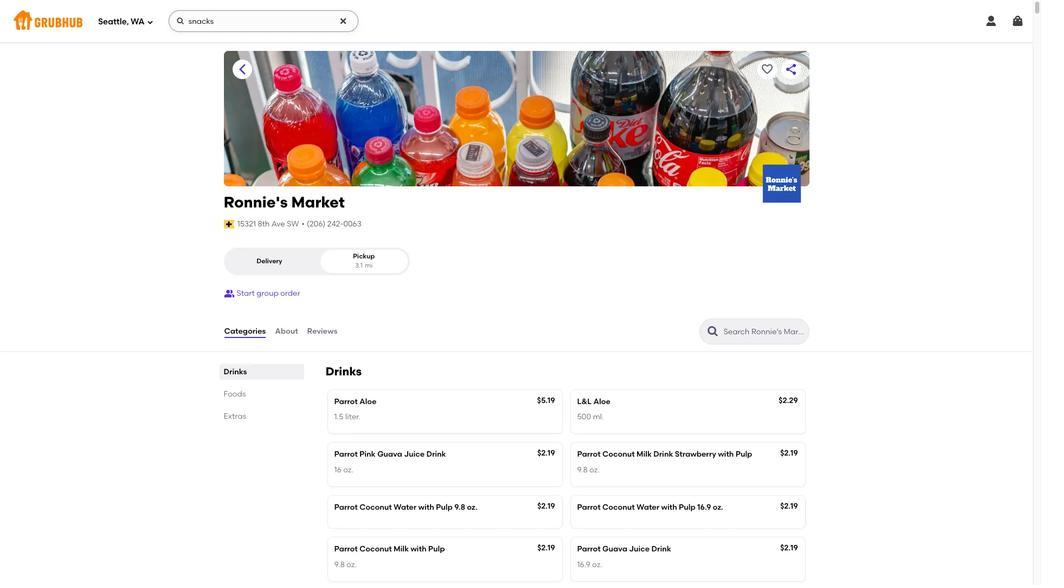 Task type: describe. For each thing, give the bounding box(es) containing it.
with for parrot coconut water with pulp 9.8 oz.
[[418, 503, 434, 512]]

Search Ronnie's Market search field
[[723, 327, 806, 337]]

liter.
[[345, 413, 361, 422]]

pickup
[[353, 253, 375, 260]]

parrot aloe
[[334, 397, 377, 407]]

about
[[275, 327, 298, 336]]

extras tab
[[224, 411, 300, 422]]

$2.29
[[779, 396, 798, 405]]

aloe for l&l aloe
[[593, 397, 610, 407]]

9.8 oz. for parrot coconut milk with pulp
[[334, 560, 357, 570]]

15321 8th ave sw button
[[237, 218, 300, 230]]

Search for food, convenience, alcohol... search field
[[168, 10, 358, 32]]

delivery
[[257, 257, 282, 265]]

order
[[280, 289, 300, 298]]

coconut for parrot coconut milk with pulp
[[360, 545, 392, 554]]

pulp for parrot coconut milk with pulp
[[428, 545, 445, 554]]

ronnie's market
[[224, 193, 345, 211]]

foods
[[224, 390, 246, 399]]

ave
[[272, 219, 285, 229]]

parrot for parrot coconut milk with pulp
[[334, 545, 358, 554]]

1 vertical spatial 16.9
[[577, 560, 590, 570]]

categories button
[[224, 312, 266, 351]]

seattle, wa
[[98, 17, 145, 26]]

parrot for parrot coconut water with pulp 16.9 oz.
[[577, 503, 601, 512]]

parrot guava juice drink
[[577, 545, 671, 554]]

coconut for parrot coconut water with pulp 9.8 oz.
[[360, 503, 392, 512]]

drink for parrot guava juice drink
[[652, 545, 671, 554]]

start group order
[[237, 289, 300, 298]]

(206)
[[307, 219, 326, 229]]

parrot for parrot aloe
[[334, 397, 358, 407]]

reviews
[[307, 327, 337, 336]]

drink for parrot coconut milk drink strawberry with pulp
[[654, 450, 673, 460]]

oz. for parrot guava juice drink
[[592, 560, 602, 570]]

pulp for parrot coconut water with pulp 16.9 oz.
[[679, 503, 696, 512]]

ronnie's
[[224, 193, 288, 211]]

search icon image
[[706, 325, 719, 338]]

1 vertical spatial 9.8
[[454, 503, 465, 512]]

1 horizontal spatial drinks
[[326, 365, 362, 378]]

pickup 3.1 mi
[[353, 253, 375, 270]]

people icon image
[[224, 288, 235, 299]]

water for 9.8
[[394, 503, 417, 512]]

$2.19 for parrot coconut milk with pulp
[[537, 544, 555, 553]]

15321 8th ave sw
[[237, 219, 299, 229]]

share icon image
[[784, 63, 797, 76]]

l&l
[[577, 397, 592, 407]]

parrot for parrot coconut water with pulp 9.8 oz.
[[334, 503, 358, 512]]

parrot for parrot guava juice drink
[[577, 545, 601, 554]]

start
[[237, 289, 255, 298]]

oz. for parrot pink guava juice drink
[[343, 466, 353, 475]]

group
[[257, 289, 279, 298]]

foods tab
[[224, 389, 300, 400]]

0 vertical spatial 16.9
[[697, 503, 711, 512]]

svg image
[[985, 15, 998, 28]]

market
[[291, 193, 345, 211]]

milk for drink
[[637, 450, 652, 460]]

milk for with
[[394, 545, 409, 554]]

option group containing pickup
[[224, 248, 410, 275]]



Task type: vqa. For each thing, say whether or not it's contained in the screenshot.
20–30 inside the pickup 2.6 mi • 20–30 min
no



Task type: locate. For each thing, give the bounding box(es) containing it.
parrot
[[334, 397, 358, 407], [334, 450, 358, 460], [577, 450, 601, 460], [334, 503, 358, 512], [577, 503, 601, 512], [334, 545, 358, 554], [577, 545, 601, 554]]

svg image
[[1011, 15, 1024, 28], [176, 17, 185, 25], [339, 17, 347, 25], [147, 19, 153, 25]]

1 vertical spatial 9.8 oz.
[[334, 560, 357, 570]]

coconut down ml.
[[603, 450, 635, 460]]

2 water from the left
[[637, 503, 660, 512]]

parrot coconut milk drink strawberry with pulp
[[577, 450, 752, 460]]

0 horizontal spatial juice
[[404, 450, 425, 460]]

drinks tab
[[224, 366, 300, 378]]

1 horizontal spatial 9.8 oz.
[[577, 466, 600, 475]]

parrot coconut water with pulp 16.9 oz.
[[577, 503, 723, 512]]

16
[[334, 466, 342, 475]]

2 aloe from the left
[[593, 397, 610, 407]]

extras
[[224, 412, 246, 421]]

aloe up 'liter.'
[[360, 397, 377, 407]]

(206) 242-0063 button
[[307, 219, 362, 230]]

1 horizontal spatial 9.8
[[454, 503, 465, 512]]

16 oz.
[[334, 466, 353, 475]]

coconut
[[603, 450, 635, 460], [360, 503, 392, 512], [603, 503, 635, 512], [360, 545, 392, 554]]

1 horizontal spatial guava
[[603, 545, 627, 554]]

1.5 liter.
[[334, 413, 361, 422]]

1 horizontal spatial juice
[[629, 545, 650, 554]]

parrot pink guava juice drink
[[334, 450, 446, 460]]

242-
[[327, 219, 343, 229]]

drinks inside tab
[[224, 368, 247, 377]]

drink
[[426, 450, 446, 460], [654, 450, 673, 460], [652, 545, 671, 554]]

pulp
[[736, 450, 752, 460], [436, 503, 453, 512], [679, 503, 696, 512], [428, 545, 445, 554]]

8th
[[258, 219, 270, 229]]

oz.
[[343, 466, 353, 475], [590, 466, 600, 475], [467, 503, 477, 512], [713, 503, 723, 512], [347, 560, 357, 570], [592, 560, 602, 570]]

0 horizontal spatial aloe
[[360, 397, 377, 407]]

500 ml.
[[577, 413, 604, 422]]

save this restaurant image
[[761, 63, 774, 76]]

2 vertical spatial 9.8
[[334, 560, 345, 570]]

• (206) 242-0063
[[302, 219, 362, 229]]

oz. for parrot coconut milk with pulp
[[347, 560, 357, 570]]

option group
[[224, 248, 410, 275]]

16.9 oz.
[[577, 560, 602, 570]]

0 horizontal spatial guava
[[377, 450, 402, 460]]

oz. for parrot coconut milk drink strawberry with pulp
[[590, 466, 600, 475]]

0 vertical spatial milk
[[637, 450, 652, 460]]

0 vertical spatial juice
[[404, 450, 425, 460]]

0 horizontal spatial water
[[394, 503, 417, 512]]

coconut up "parrot guava juice drink"
[[603, 503, 635, 512]]

1 horizontal spatial milk
[[637, 450, 652, 460]]

0 horizontal spatial 9.8 oz.
[[334, 560, 357, 570]]

0 horizontal spatial 16.9
[[577, 560, 590, 570]]

0 vertical spatial 9.8 oz.
[[577, 466, 600, 475]]

9.8 oz. down the parrot coconut milk with pulp
[[334, 560, 357, 570]]

wa
[[131, 17, 145, 26]]

parrot coconut water with pulp 9.8 oz.
[[334, 503, 477, 512]]

$2.19 for parrot pink guava juice drink
[[537, 449, 555, 458]]

main navigation navigation
[[0, 0, 1033, 42]]

9.8 oz. for parrot coconut milk drink strawberry with pulp
[[577, 466, 600, 475]]

coconut up the parrot coconut milk with pulp
[[360, 503, 392, 512]]

3.1
[[355, 262, 363, 270]]

water
[[394, 503, 417, 512], [637, 503, 660, 512]]

500
[[577, 413, 591, 422]]

drinks up parrot aloe at the left of the page
[[326, 365, 362, 378]]

save this restaurant button
[[757, 60, 777, 79]]

9.8 oz.
[[577, 466, 600, 475], [334, 560, 357, 570]]

16.9 down "parrot guava juice drink"
[[577, 560, 590, 570]]

1 horizontal spatial 16.9
[[697, 503, 711, 512]]

1.5
[[334, 413, 343, 422]]

16.9 down 'strawberry'
[[697, 503, 711, 512]]

$2.19 for parrot guava juice drink
[[780, 544, 798, 553]]

ml.
[[593, 413, 604, 422]]

with for parrot coconut water with pulp 16.9 oz.
[[661, 503, 677, 512]]

drinks up 'foods'
[[224, 368, 247, 377]]

juice right pink
[[404, 450, 425, 460]]

1 aloe from the left
[[360, 397, 377, 407]]

1 vertical spatial milk
[[394, 545, 409, 554]]

$2.19
[[537, 449, 555, 458], [780, 449, 798, 458], [537, 502, 555, 511], [780, 502, 798, 511], [537, 544, 555, 553], [780, 544, 798, 553]]

1 vertical spatial guava
[[603, 545, 627, 554]]

categories
[[224, 327, 266, 336]]

9.8 oz. down "500 ml."
[[577, 466, 600, 475]]

mi
[[365, 262, 373, 270]]

0063
[[343, 219, 362, 229]]

water up "parrot guava juice drink"
[[637, 503, 660, 512]]

aloe
[[360, 397, 377, 407], [593, 397, 610, 407]]

•
[[302, 219, 305, 229]]

guava
[[377, 450, 402, 460], [603, 545, 627, 554]]

seattle,
[[98, 17, 129, 26]]

water up the parrot coconut milk with pulp
[[394, 503, 417, 512]]

ronnie's market logo image
[[763, 165, 801, 203]]

coconut for parrot coconut milk drink strawberry with pulp
[[603, 450, 635, 460]]

pink
[[360, 450, 376, 460]]

milk down parrot coconut water with pulp 9.8 oz.
[[394, 545, 409, 554]]

9.8
[[577, 466, 588, 475], [454, 503, 465, 512], [334, 560, 345, 570]]

15321
[[237, 219, 256, 229]]

drinks
[[326, 365, 362, 378], [224, 368, 247, 377]]

$2.19 for parrot coconut milk drink strawberry with pulp
[[780, 449, 798, 458]]

16.9
[[697, 503, 711, 512], [577, 560, 590, 570]]

juice
[[404, 450, 425, 460], [629, 545, 650, 554]]

l&l aloe
[[577, 397, 610, 407]]

1 vertical spatial juice
[[629, 545, 650, 554]]

sw
[[287, 219, 299, 229]]

coconut down parrot coconut water with pulp 9.8 oz.
[[360, 545, 392, 554]]

juice down parrot coconut water with pulp 16.9 oz. at the right bottom
[[629, 545, 650, 554]]

1 water from the left
[[394, 503, 417, 512]]

aloe for parrot aloe
[[360, 397, 377, 407]]

0 horizontal spatial 9.8
[[334, 560, 345, 570]]

0 horizontal spatial drinks
[[224, 368, 247, 377]]

milk
[[637, 450, 652, 460], [394, 545, 409, 554]]

pulp for parrot coconut water with pulp 9.8 oz.
[[436, 503, 453, 512]]

9.8 for parrot coconut milk with pulp
[[334, 560, 345, 570]]

start group order button
[[224, 284, 300, 304]]

aloe up ml.
[[593, 397, 610, 407]]

1 horizontal spatial water
[[637, 503, 660, 512]]

parrot for parrot coconut milk drink strawberry with pulp
[[577, 450, 601, 460]]

milk left 'strawberry'
[[637, 450, 652, 460]]

2 horizontal spatial 9.8
[[577, 466, 588, 475]]

water for 16.9
[[637, 503, 660, 512]]

9.8 for parrot coconut milk drink strawberry with pulp
[[577, 466, 588, 475]]

0 vertical spatial guava
[[377, 450, 402, 460]]

parrot coconut milk with pulp
[[334, 545, 445, 554]]

1 horizontal spatial aloe
[[593, 397, 610, 407]]

with
[[718, 450, 734, 460], [418, 503, 434, 512], [661, 503, 677, 512], [411, 545, 426, 554]]

coconut for parrot coconut water with pulp 16.9 oz.
[[603, 503, 635, 512]]

0 vertical spatial 9.8
[[577, 466, 588, 475]]

caret left icon image
[[236, 63, 249, 76]]

0 horizontal spatial milk
[[394, 545, 409, 554]]

subscription pass image
[[224, 220, 235, 229]]

parrot for parrot pink guava juice drink
[[334, 450, 358, 460]]

with for parrot coconut milk with pulp
[[411, 545, 426, 554]]

reviews button
[[307, 312, 338, 351]]

about button
[[274, 312, 299, 351]]

$5.19
[[537, 396, 555, 405]]

strawberry
[[675, 450, 716, 460]]



